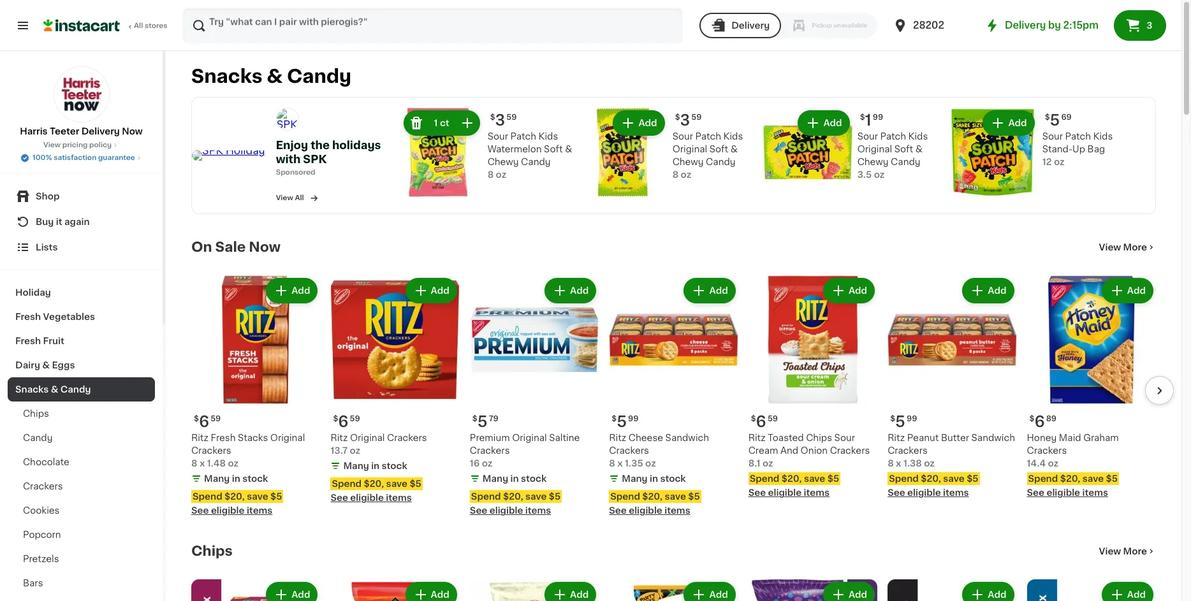 Task type: vqa. For each thing, say whether or not it's contained in the screenshot.


Task type: locate. For each thing, give the bounding box(es) containing it.
spend down 8.1
[[750, 475, 780, 484]]

3 x from the left
[[896, 459, 902, 468]]

$ inside $ 1 99
[[860, 114, 865, 121]]

original inside ritz original crackers 13.7 oz
[[350, 434, 385, 443]]

eligible down 1.38
[[908, 489, 941, 498]]

spend $20, save $5 see eligible items down the 1.35
[[609, 493, 700, 516]]

many in stock down the 1.35
[[622, 475, 686, 484]]

3 soft from the left
[[895, 145, 913, 154]]

fresh up 1.48
[[211, 434, 236, 443]]

2 $ 3 59 from the left
[[675, 113, 702, 128]]

save down ritz cheese sandwich crackers 8 x 1.35 oz
[[665, 493, 686, 502]]

it
[[56, 217, 62, 226]]

sour inside sour patch kids watermelon soft & chewy candy 8 oz
[[488, 132, 508, 141]]

view more link for on sale now
[[1099, 241, 1156, 254]]

now up guarantee
[[122, 127, 143, 136]]

oz inside sour patch kids original soft & chewy candy 3.5 oz
[[874, 170, 885, 179]]

lists
[[36, 243, 58, 252]]

1 horizontal spatial $ 6 59
[[333, 415, 360, 430]]

many down premium original saltine crackers 16 oz
[[483, 475, 508, 484]]

0 horizontal spatial chips
[[23, 409, 49, 418]]

ritz peanut butter sandwich crackers 8 x 1.38 oz
[[888, 434, 1015, 468]]

89
[[1046, 415, 1057, 423]]

0 horizontal spatial 3
[[495, 113, 505, 128]]

delivery for delivery by 2:15pm
[[1005, 20, 1046, 30]]

items down honey maid graham crackers 14.4 oz
[[1083, 489, 1108, 498]]

see for 8.1 oz
[[749, 489, 766, 498]]

kids inside sour patch kids watermelon soft & chewy candy 8 oz
[[539, 132, 558, 141]]

$5 down graham
[[1106, 475, 1118, 484]]

x inside ritz peanut butter sandwich crackers 8 x 1.38 oz
[[896, 459, 902, 468]]

snacks & candy
[[191, 67, 351, 85], [15, 385, 91, 394]]

in down ritz fresh stacks original crackers 8 x 1.48 oz
[[232, 475, 240, 484]]

fresh fruit
[[15, 337, 64, 346]]

soft inside sour patch kids original soft & chewy candy 3.5 oz
[[895, 145, 913, 154]]

items for 13.7 oz
[[386, 494, 412, 503]]

many in stock
[[343, 462, 407, 471], [204, 475, 268, 484], [622, 475, 686, 484], [483, 475, 547, 484]]

& inside sour patch kids watermelon soft & chewy candy 8 oz
[[565, 145, 572, 154]]

candy inside sour patch kids original soft & chewy candy 3.5 oz
[[891, 158, 921, 166]]

2 $ 5 99 from the left
[[890, 415, 917, 430]]

1 soft from the left
[[544, 145, 563, 154]]

1 6 from the left
[[199, 415, 209, 430]]

$20, down 1.38
[[921, 475, 941, 484]]

1 vertical spatial more
[[1124, 548, 1147, 556]]

$20, down the 1.35
[[642, 493, 663, 502]]

save down premium original saltine crackers 16 oz
[[526, 493, 547, 502]]

pretzels
[[23, 555, 59, 564]]

0 horizontal spatial snacks
[[15, 385, 49, 394]]

2 horizontal spatial chips
[[806, 434, 832, 443]]

$20,
[[921, 475, 941, 484], [782, 475, 802, 484], [1060, 475, 1081, 484], [364, 480, 384, 489], [225, 493, 245, 502], [642, 493, 663, 502], [503, 493, 523, 502]]

kids inside sour patch kids original soft & chewy candy 8 oz
[[724, 132, 743, 141]]

candy inside 'link'
[[23, 434, 53, 443]]

$ 6 59 up 1.48
[[194, 415, 221, 430]]

stock for 8 x 1.48 oz
[[242, 475, 268, 484]]

more for on sale now
[[1124, 243, 1147, 252]]

delivery
[[1005, 20, 1046, 30], [732, 21, 770, 30], [81, 127, 120, 136]]

eligible for 8.1 oz
[[768, 489, 802, 498]]

1 view more link from the top
[[1099, 241, 1156, 254]]

soft for sour patch kids original soft & chewy candy 8 oz
[[710, 145, 729, 154]]

items down ritz cheese sandwich crackers 8 x 1.35 oz
[[665, 507, 691, 516]]

in down premium original saltine crackers 16 oz
[[511, 475, 519, 484]]

1 ritz from the left
[[191, 434, 209, 443]]

99 inside $ 1 99
[[873, 114, 884, 121]]

candy inside sour patch kids watermelon soft & chewy candy 8 oz
[[521, 158, 551, 166]]

$ 1 99
[[860, 113, 884, 128]]

fresh inside 'link'
[[15, 337, 41, 346]]

in
[[371, 462, 380, 471], [232, 475, 240, 484], [650, 475, 658, 484], [511, 475, 519, 484]]

peanut
[[907, 434, 939, 443]]

1 vertical spatial fresh
[[15, 337, 41, 346]]

add
[[639, 119, 657, 128], [824, 119, 842, 128], [1009, 119, 1027, 128], [292, 286, 310, 295], [431, 286, 450, 295], [570, 286, 589, 295], [710, 286, 728, 295], [849, 286, 868, 295], [988, 286, 1007, 295], [1127, 286, 1146, 295], [292, 591, 310, 600], [431, 591, 450, 600], [570, 591, 589, 600], [710, 591, 728, 600], [849, 591, 868, 600], [988, 591, 1007, 600], [1127, 591, 1146, 600]]

$5 for ritz peanut butter sandwich crackers
[[967, 475, 979, 484]]

stacks
[[238, 434, 268, 443]]

2 chewy from the left
[[673, 158, 704, 166]]

5 up 1.38
[[895, 415, 906, 430]]

oz inside honey maid graham crackers 14.4 oz
[[1048, 459, 1059, 468]]

0 horizontal spatial x
[[200, 459, 205, 468]]

8 inside sour patch kids watermelon soft & chewy candy 8 oz
[[488, 170, 494, 179]]

3 6 from the left
[[756, 415, 767, 430]]

crackers
[[387, 434, 427, 443], [191, 447, 231, 456], [609, 447, 649, 456], [888, 447, 928, 456], [470, 447, 510, 456], [830, 447, 870, 456], [1027, 447, 1067, 456], [23, 482, 63, 491]]

0 horizontal spatial snacks & candy
[[15, 385, 91, 394]]

many down the 1.35
[[622, 475, 648, 484]]

stock down premium original saltine crackers 16 oz
[[521, 475, 547, 484]]

many in stock for 16 oz
[[483, 475, 547, 484]]

crackers inside ritz toasted chips sour cream and onion crackers 8.1 oz
[[830, 447, 870, 456]]

patch
[[511, 132, 536, 141], [696, 132, 721, 141], [881, 132, 906, 141], [1065, 132, 1091, 141]]

sour inside ritz toasted chips sour cream and onion crackers 8.1 oz
[[835, 434, 855, 443]]

4 patch from the left
[[1065, 132, 1091, 141]]

ritz up cream at the right bottom of the page
[[749, 434, 766, 443]]

5 for premium original saltine crackers
[[478, 415, 488, 430]]

delivery inside button
[[732, 21, 770, 30]]

with
[[276, 154, 301, 165]]

and
[[781, 447, 799, 456]]

sour for sour patch kids original soft & chewy candy 8 oz
[[673, 132, 693, 141]]

nsored
[[290, 169, 315, 176]]

2 $ 6 59 from the left
[[333, 415, 360, 430]]

spend $20, save $5 see eligible items down "and"
[[749, 475, 839, 498]]

kids for sour patch kids stand-up bag 12 oz
[[1094, 132, 1113, 141]]

99 for ritz cheese sandwich crackers
[[628, 415, 639, 423]]

2 view more from the top
[[1099, 548, 1147, 556]]

snacks & candy down the dairy & eggs
[[15, 385, 91, 394]]

1
[[865, 113, 872, 128], [434, 119, 438, 128]]

chips link
[[8, 402, 155, 426], [191, 544, 233, 560]]

5 ritz from the left
[[749, 434, 766, 443]]

items down onion on the right bottom of page
[[804, 489, 830, 498]]

3 patch from the left
[[881, 132, 906, 141]]

1 $ 6 59 from the left
[[194, 415, 221, 430]]

1 ct
[[434, 119, 449, 128]]

ritz toasted chips sour cream and onion crackers 8.1 oz
[[749, 434, 870, 468]]

sour for sour patch kids stand-up bag 12 oz
[[1043, 132, 1063, 141]]

spend $20, save $5 see eligible items for 8 x 1.35 oz
[[609, 493, 700, 516]]

fresh inside ritz fresh stacks original crackers 8 x 1.48 oz
[[211, 434, 236, 443]]

ritz
[[191, 434, 209, 443], [331, 434, 348, 443], [609, 434, 627, 443], [888, 434, 905, 443], [749, 434, 766, 443]]

spend down 13.7
[[332, 480, 362, 489]]

eligible down premium original saltine crackers 16 oz
[[490, 507, 523, 516]]

pretzels link
[[8, 547, 155, 571]]

3
[[1147, 21, 1153, 30], [495, 113, 505, 128], [680, 113, 690, 128]]

view more link for chips
[[1099, 546, 1156, 558]]

service type group
[[700, 13, 878, 38]]

see for 13.7 oz
[[331, 494, 348, 503]]

2 x from the left
[[618, 459, 623, 468]]

fruit
[[43, 337, 64, 346]]

oz inside premium original saltine crackers 16 oz
[[482, 459, 493, 468]]

59 up sour patch kids original soft & chewy candy 8 oz
[[692, 114, 702, 121]]

many in stock down ritz original crackers 13.7 oz
[[343, 462, 407, 471]]

stock down ritz cheese sandwich crackers 8 x 1.35 oz
[[660, 475, 686, 484]]

ritz left cheese
[[609, 434, 627, 443]]

$ 5 99 up cheese
[[612, 415, 639, 430]]

1 horizontal spatial chips
[[191, 545, 233, 558]]

eligible down 1.48
[[211, 507, 245, 516]]

spend $20, save $5 see eligible items for 13.7 oz
[[331, 480, 422, 503]]

$ 6 89
[[1030, 415, 1057, 430]]

6 up 13.7
[[338, 415, 349, 430]]

ritz fresh stacks original crackers 8 x 1.48 oz
[[191, 434, 305, 468]]

all down nsored
[[295, 195, 304, 202]]

& inside sour patch kids original soft & chewy candy 8 oz
[[731, 145, 738, 154]]

in down ritz cheese sandwich crackers 8 x 1.35 oz
[[650, 475, 658, 484]]

in for 8 x 1.48 oz
[[232, 475, 240, 484]]

6 up 1.48
[[199, 415, 209, 430]]

save for 14.4 oz
[[1083, 475, 1104, 484]]

save down honey maid graham crackers 14.4 oz
[[1083, 475, 1104, 484]]

0 vertical spatial chips
[[23, 409, 49, 418]]

pricing
[[62, 142, 88, 149]]

ritz inside ritz cheese sandwich crackers 8 x 1.35 oz
[[609, 434, 627, 443]]

$20, for 13.7 oz
[[364, 480, 384, 489]]

99 up peanut
[[907, 415, 917, 423]]

1 horizontal spatial 3
[[680, 113, 690, 128]]

1 horizontal spatial x
[[618, 459, 623, 468]]

ritz inside ritz fresh stacks original crackers 8 x 1.48 oz
[[191, 434, 209, 443]]

3.5
[[858, 170, 872, 179]]

1 $ 3 59 from the left
[[490, 113, 517, 128]]

fresh down holiday
[[15, 313, 41, 321]]

2 soft from the left
[[710, 145, 729, 154]]

see for 16 oz
[[470, 507, 487, 516]]

spend $20, save $5 see eligible items down 1.48
[[191, 493, 282, 516]]

$
[[490, 114, 495, 121], [675, 114, 680, 121], [860, 114, 865, 121], [1045, 114, 1050, 121], [194, 415, 199, 423], [333, 415, 338, 423], [612, 415, 617, 423], [890, 415, 895, 423], [473, 415, 478, 423], [751, 415, 756, 423], [1030, 415, 1035, 423]]

0 horizontal spatial 99
[[628, 415, 639, 423]]

eligible down ritz original crackers 13.7 oz
[[350, 494, 384, 503]]

2 more from the top
[[1124, 548, 1147, 556]]

see
[[888, 489, 905, 498], [749, 489, 766, 498], [1027, 489, 1045, 498], [331, 494, 348, 503], [191, 507, 209, 516], [609, 507, 627, 516], [470, 507, 487, 516]]

buy it again link
[[8, 209, 155, 235]]

1 vertical spatial view more
[[1099, 548, 1147, 556]]

$5 for honey maid graham crackers
[[1106, 475, 1118, 484]]

spk image
[[276, 108, 299, 131]]

original inside ritz fresh stacks original crackers 8 x 1.48 oz
[[270, 434, 305, 443]]

None search field
[[182, 8, 683, 43]]

save down ritz peanut butter sandwich crackers 8 x 1.38 oz
[[944, 475, 965, 484]]

2 horizontal spatial soft
[[895, 145, 913, 154]]

0 vertical spatial all
[[134, 22, 143, 29]]

$20, down "and"
[[782, 475, 802, 484]]

many for 8 x 1.35 oz
[[622, 475, 648, 484]]

0 horizontal spatial $ 3 59
[[490, 113, 517, 128]]

many for 13.7 oz
[[343, 462, 369, 471]]

ritz inside ritz peanut butter sandwich crackers 8 x 1.38 oz
[[888, 434, 905, 443]]

all left stores
[[134, 22, 143, 29]]

ritz up 13.7
[[331, 434, 348, 443]]

$20, for 8 x 1.38 oz
[[921, 475, 941, 484]]

cream
[[749, 447, 778, 456]]

1 vertical spatial snacks & candy
[[15, 385, 91, 394]]

original inside sour patch kids original soft & chewy candy 3.5 oz
[[858, 145, 892, 154]]

6 left the '89'
[[1035, 415, 1045, 430]]

2 horizontal spatial 3
[[1147, 21, 1153, 30]]

1 horizontal spatial snacks
[[191, 67, 263, 85]]

kids for sour patch kids watermelon soft & chewy candy 8 oz
[[539, 132, 558, 141]]

2 horizontal spatial 99
[[907, 415, 917, 423]]

stock for 13.7 oz
[[382, 462, 407, 471]]

see down 16
[[470, 507, 487, 516]]

$ inside $ 6 89
[[1030, 415, 1035, 423]]

0 vertical spatial fresh
[[15, 313, 41, 321]]

$20, down honey maid graham crackers 14.4 oz
[[1060, 475, 1081, 484]]

harris teeter delivery now logo image
[[53, 66, 109, 122]]

2 6 from the left
[[338, 415, 349, 430]]

delivery for delivery
[[732, 21, 770, 30]]

1 horizontal spatial $ 5 99
[[890, 415, 917, 430]]

patch inside sour patch kids watermelon soft & chewy candy 8 oz
[[511, 132, 536, 141]]

kids inside sour patch kids original soft & chewy candy 3.5 oz
[[909, 132, 928, 141]]

8 inside ritz fresh stacks original crackers 8 x 1.48 oz
[[191, 459, 197, 468]]

59 for sour patch kids watermelon soft & chewy candy
[[507, 114, 517, 121]]

1 horizontal spatial $ 3 59
[[675, 113, 702, 128]]

spk
[[303, 154, 327, 165]]

items for 8 x 1.35 oz
[[665, 507, 691, 516]]

x inside ritz cheese sandwich crackers 8 x 1.35 oz
[[618, 459, 623, 468]]

delivery button
[[700, 13, 781, 38]]

$20, down premium original saltine crackers 16 oz
[[503, 493, 523, 502]]

6 up cream at the right bottom of the page
[[756, 415, 767, 430]]

x
[[200, 459, 205, 468], [618, 459, 623, 468], [896, 459, 902, 468]]

1 view more from the top
[[1099, 243, 1147, 252]]

0 vertical spatial snacks
[[191, 67, 263, 85]]

2 horizontal spatial $ 6 59
[[751, 415, 778, 430]]

soft inside sour patch kids watermelon soft & chewy candy 8 oz
[[544, 145, 563, 154]]

fresh vegetables
[[15, 313, 95, 321]]

ritz inside ritz toasted chips sour cream and onion crackers 8.1 oz
[[749, 434, 766, 443]]

add button
[[614, 112, 664, 135], [799, 112, 849, 135], [984, 112, 1034, 135], [267, 279, 317, 302], [407, 279, 456, 302], [546, 279, 595, 302], [685, 279, 735, 302], [825, 279, 874, 302], [964, 279, 1013, 302], [1103, 279, 1153, 302], [267, 584, 317, 601], [407, 584, 456, 601], [546, 584, 595, 601], [685, 584, 735, 601], [825, 584, 874, 601], [964, 584, 1013, 601], [1103, 584, 1153, 601]]

1 horizontal spatial chewy
[[673, 158, 704, 166]]

view more link
[[1099, 241, 1156, 254], [1099, 546, 1156, 558]]

1 patch from the left
[[511, 132, 536, 141]]

1 horizontal spatial snacks & candy
[[191, 67, 351, 85]]

1.38
[[904, 459, 922, 468]]

$5 for ritz cheese sandwich crackers
[[688, 493, 700, 502]]

candy inside sour patch kids original soft & chewy candy 8 oz
[[706, 158, 736, 166]]

$ 5 69
[[1045, 113, 1072, 128]]

$ inside $ 5 69
[[1045, 114, 1050, 121]]

in for 16 oz
[[511, 475, 519, 484]]

1 vertical spatial view more link
[[1099, 546, 1156, 558]]

$ 3 59 up sour patch kids original soft & chewy candy 8 oz
[[675, 113, 702, 128]]

stock for 16 oz
[[521, 475, 547, 484]]

sour patch kids stand-up bag 12 oz
[[1043, 132, 1113, 166]]

kids for sour patch kids original soft & chewy candy 3.5 oz
[[909, 132, 928, 141]]

2 sandwich from the left
[[972, 434, 1015, 443]]

ritz up 1.48
[[191, 434, 209, 443]]

8
[[488, 170, 494, 179], [673, 170, 679, 179], [191, 459, 197, 468], [609, 459, 615, 468], [888, 459, 894, 468]]

oz inside ritz original crackers 13.7 oz
[[350, 447, 361, 456]]

crackers inside ritz original crackers 13.7 oz
[[387, 434, 427, 443]]

patch for sour patch kids stand-up bag 12 oz
[[1065, 132, 1091, 141]]

see for 8 x 1.38 oz
[[888, 489, 905, 498]]

chewy inside sour patch kids watermelon soft & chewy candy 8 oz
[[488, 158, 519, 166]]

100%
[[33, 154, 52, 161]]

maid
[[1059, 434, 1081, 443]]

0 vertical spatial view more link
[[1099, 241, 1156, 254]]

oz inside sour patch kids stand-up bag 12 oz
[[1054, 158, 1065, 166]]

stock down ritz original crackers 13.7 oz
[[382, 462, 407, 471]]

8 inside ritz cheese sandwich crackers 8 x 1.35 oz
[[609, 459, 615, 468]]

1 horizontal spatial chips link
[[191, 544, 233, 560]]

vegetables
[[43, 313, 95, 321]]

59 for ritz fresh stacks original crackers
[[211, 415, 221, 423]]

items for 14.4 oz
[[1083, 489, 1108, 498]]

0 horizontal spatial soft
[[544, 145, 563, 154]]

many in stock down 1.48
[[204, 475, 268, 484]]

2 horizontal spatial chewy
[[858, 158, 889, 166]]

by
[[1049, 20, 1061, 30]]

save down ritz fresh stacks original crackers 8 x 1.48 oz
[[247, 493, 268, 502]]

many for 8 x 1.48 oz
[[204, 475, 230, 484]]

save for 8.1 oz
[[804, 475, 826, 484]]

2 horizontal spatial delivery
[[1005, 20, 1046, 30]]

chewy for sour patch kids original soft & chewy candy 3.5 oz
[[858, 158, 889, 166]]

$ 5 99 for ritz cheese sandwich crackers
[[612, 415, 639, 430]]

stock
[[382, 462, 407, 471], [242, 475, 268, 484], [660, 475, 686, 484], [521, 475, 547, 484]]

13.7
[[331, 447, 348, 456]]

eligible down honey maid graham crackers 14.4 oz
[[1047, 489, 1080, 498]]

0 horizontal spatial $ 6 59
[[194, 415, 221, 430]]

6 for ritz original crackers
[[338, 415, 349, 430]]

1.35
[[625, 459, 643, 468]]

$ 6 59 for fresh
[[194, 415, 221, 430]]

1 vertical spatial all
[[295, 195, 304, 202]]

spend down 1.38
[[889, 475, 919, 484]]

original for sour patch kids original soft & chewy candy 8 oz
[[673, 145, 707, 154]]

0 horizontal spatial chewy
[[488, 158, 519, 166]]

many down 13.7
[[343, 462, 369, 471]]

view
[[43, 142, 61, 149], [276, 195, 293, 202], [1099, 243, 1121, 252], [1099, 548, 1121, 556]]

see down 14.4
[[1027, 489, 1045, 498]]

items down ritz original crackers 13.7 oz
[[386, 494, 412, 503]]

chewy inside sour patch kids original soft & chewy candy 8 oz
[[673, 158, 704, 166]]

1 horizontal spatial 1
[[865, 113, 872, 128]]

$20, for 16 oz
[[503, 493, 523, 502]]

1 chewy from the left
[[488, 158, 519, 166]]

0 vertical spatial snacks & candy
[[191, 67, 351, 85]]

1 kids from the left
[[539, 132, 558, 141]]

x inside ritz fresh stacks original crackers 8 x 1.48 oz
[[200, 459, 205, 468]]

5 for ritz cheese sandwich crackers
[[617, 415, 627, 430]]

1 vertical spatial chips
[[806, 434, 832, 443]]

$5 down ritz cheese sandwich crackers 8 x 1.35 oz
[[688, 493, 700, 502]]

sandwich right cheese
[[666, 434, 709, 443]]

2 view more link from the top
[[1099, 546, 1156, 558]]

$20, for 8 x 1.48 oz
[[225, 493, 245, 502]]

0 horizontal spatial now
[[122, 127, 143, 136]]

3 ritz from the left
[[609, 434, 627, 443]]

patch inside sour patch kids original soft & chewy candy 3.5 oz
[[881, 132, 906, 141]]

$ 3 59 for sour patch kids original soft & chewy candy
[[675, 113, 702, 128]]

$5 down ritz fresh stacks original crackers 8 x 1.48 oz
[[270, 493, 282, 502]]

14.4
[[1027, 459, 1046, 468]]

save for 8 x 1.48 oz
[[247, 493, 268, 502]]

$5 down ritz original crackers 13.7 oz
[[410, 480, 422, 489]]

crackers inside ritz cheese sandwich crackers 8 x 1.35 oz
[[609, 447, 649, 456]]

2 horizontal spatial x
[[896, 459, 902, 468]]

ritz inside ritz original crackers 13.7 oz
[[331, 434, 348, 443]]

$ 6 59 up toasted
[[751, 415, 778, 430]]

bag
[[1088, 145, 1105, 154]]

x for ritz fresh stacks original crackers 8 x 1.48 oz
[[200, 459, 205, 468]]

$ inside the $ 5 79
[[473, 415, 478, 423]]

items down ritz peanut butter sandwich crackers 8 x 1.38 oz
[[943, 489, 969, 498]]

sour inside sour patch kids original soft & chewy candy 3.5 oz
[[858, 132, 878, 141]]

sandwich right butter
[[972, 434, 1015, 443]]

spend $20, save $5 see eligible items down honey maid graham crackers 14.4 oz
[[1027, 475, 1118, 498]]

1 horizontal spatial soft
[[710, 145, 729, 154]]

save down onion on the right bottom of page
[[804, 475, 826, 484]]

59 up toasted
[[768, 415, 778, 423]]

1 sandwich from the left
[[666, 434, 709, 443]]

$20, down 1.48
[[225, 493, 245, 502]]

snacks & candy up spk image
[[191, 67, 351, 85]]

many down 1.48
[[204, 475, 230, 484]]

x left 1.48
[[200, 459, 205, 468]]

view pricing policy link
[[43, 140, 119, 151]]

soft inside sour patch kids original soft & chewy candy 8 oz
[[710, 145, 729, 154]]

sandwich inside ritz peanut butter sandwich crackers 8 x 1.38 oz
[[972, 434, 1015, 443]]

0 vertical spatial view more
[[1099, 243, 1147, 252]]

sour inside sour patch kids stand-up bag 12 oz
[[1043, 132, 1063, 141]]

ritz cheese sandwich crackers 8 x 1.35 oz
[[609, 434, 709, 468]]

patch inside sour patch kids stand-up bag 12 oz
[[1065, 132, 1091, 141]]

oz inside sour patch kids watermelon soft & chewy candy 8 oz
[[496, 170, 507, 179]]

spend $20, save $5 see eligible items down 1.38
[[888, 475, 979, 498]]

5 up the 1.35
[[617, 415, 627, 430]]

5 left '79'
[[478, 415, 488, 430]]

59 up watermelon
[[507, 114, 517, 121]]

sour inside sour patch kids original soft & chewy candy 8 oz
[[673, 132, 693, 141]]

1 $ 5 99 from the left
[[612, 415, 639, 430]]

chewy for sour patch kids watermelon soft & chewy candy 8 oz
[[488, 158, 519, 166]]

spend down 14.4
[[1028, 475, 1058, 484]]

$20, down ritz original crackers 13.7 oz
[[364, 480, 384, 489]]

59 up 1.48
[[211, 415, 221, 423]]

see down 1.38
[[888, 489, 905, 498]]

59 for sour patch kids original soft & chewy candy
[[692, 114, 702, 121]]

fresh fruit link
[[8, 329, 155, 353]]

1 x from the left
[[200, 459, 205, 468]]

crackers inside premium original saltine crackers 16 oz
[[470, 447, 510, 456]]

2:15pm
[[1064, 20, 1099, 30]]

3 chewy from the left
[[858, 158, 889, 166]]

oz inside ritz peanut butter sandwich crackers 8 x 1.38 oz
[[924, 459, 935, 468]]

chewy
[[488, 158, 519, 166], [673, 158, 704, 166], [858, 158, 889, 166]]

1 horizontal spatial 99
[[873, 114, 884, 121]]

59 up ritz original crackers 13.7 oz
[[350, 415, 360, 423]]

product group
[[191, 276, 320, 518], [331, 276, 460, 505], [470, 276, 599, 518], [609, 276, 738, 518], [749, 276, 878, 500], [888, 276, 1017, 500], [1027, 276, 1156, 500], [191, 580, 320, 601], [331, 580, 460, 601], [470, 580, 599, 601], [609, 580, 738, 601], [749, 580, 878, 601], [888, 580, 1017, 601], [1027, 580, 1156, 601]]

2 patch from the left
[[696, 132, 721, 141]]

99 for ritz peanut butter sandwich crackers
[[907, 415, 917, 423]]

chewy inside sour patch kids original soft & chewy candy 3.5 oz
[[858, 158, 889, 166]]

69
[[1062, 114, 1072, 121]]

0 vertical spatial more
[[1124, 243, 1147, 252]]

0 vertical spatial now
[[122, 127, 143, 136]]

1 horizontal spatial now
[[249, 240, 281, 254]]

stock for 8 x 1.35 oz
[[660, 475, 686, 484]]

fresh
[[15, 313, 41, 321], [15, 337, 41, 346], [211, 434, 236, 443]]

99 up cheese
[[628, 415, 639, 423]]

in down ritz original crackers 13.7 oz
[[371, 462, 380, 471]]

1 vertical spatial now
[[249, 240, 281, 254]]

eligible for 8 x 1.35 oz
[[629, 507, 663, 516]]

$ 5 99 up peanut
[[890, 415, 917, 430]]

1 vertical spatial chips link
[[191, 544, 233, 560]]

$5 for ritz toasted chips sour cream and onion crackers
[[828, 475, 839, 484]]

$5 down ritz peanut butter sandwich crackers 8 x 1.38 oz
[[967, 475, 979, 484]]

item carousel region
[[191, 270, 1174, 524]]

0 vertical spatial chips link
[[8, 402, 155, 426]]

1 horizontal spatial delivery
[[732, 21, 770, 30]]

0 horizontal spatial $ 5 99
[[612, 415, 639, 430]]

99 up sour patch kids original soft & chewy candy 3.5 oz
[[873, 114, 884, 121]]

1 horizontal spatial all
[[295, 195, 304, 202]]

1 vertical spatial snacks
[[15, 385, 49, 394]]

eligible down the 1.35
[[629, 507, 663, 516]]

$5 for ritz fresh stacks original crackers
[[270, 493, 282, 502]]

items for 16 oz
[[525, 507, 551, 516]]

0 horizontal spatial sandwich
[[666, 434, 709, 443]]

2 kids from the left
[[724, 132, 743, 141]]

3 kids from the left
[[909, 132, 928, 141]]

all
[[134, 22, 143, 29], [295, 195, 304, 202]]

see for 14.4 oz
[[1027, 489, 1045, 498]]

8 inside ritz peanut butter sandwich crackers 8 x 1.38 oz
[[888, 459, 894, 468]]

eligible for 14.4 oz
[[1047, 489, 1080, 498]]

kids
[[539, 132, 558, 141], [724, 132, 743, 141], [909, 132, 928, 141], [1094, 132, 1113, 141]]

patch inside sour patch kids original soft & chewy candy 8 oz
[[696, 132, 721, 141]]

4 6 from the left
[[1035, 415, 1045, 430]]

chocolate link
[[8, 450, 155, 475]]

holiday
[[15, 288, 51, 297]]

eligible down "and"
[[768, 489, 802, 498]]

5
[[1050, 113, 1060, 128], [617, 415, 627, 430], [895, 415, 906, 430], [478, 415, 488, 430]]

6
[[199, 415, 209, 430], [338, 415, 349, 430], [756, 415, 767, 430], [1035, 415, 1045, 430]]

4 kids from the left
[[1094, 132, 1113, 141]]

5 left '69'
[[1050, 113, 1060, 128]]

2 vertical spatial chips
[[191, 545, 233, 558]]

kids inside sour patch kids stand-up bag 12 oz
[[1094, 132, 1113, 141]]

4 ritz from the left
[[888, 434, 905, 443]]

spend down 16
[[471, 493, 501, 502]]

save for 16 oz
[[526, 493, 547, 502]]

1 more from the top
[[1124, 243, 1147, 252]]

kids for sour patch kids original soft & chewy candy 8 oz
[[724, 132, 743, 141]]

$ 5 99
[[612, 415, 639, 430], [890, 415, 917, 430]]

0 horizontal spatial chips link
[[8, 402, 155, 426]]

$ 3 59
[[490, 113, 517, 128], [675, 113, 702, 128]]

popcorn
[[23, 531, 61, 540]]

2 ritz from the left
[[331, 434, 348, 443]]

100% satisfaction guarantee button
[[20, 151, 143, 163]]

1 horizontal spatial sandwich
[[972, 434, 1015, 443]]

original inside sour patch kids original soft & chewy candy 8 oz
[[673, 145, 707, 154]]

now right sale
[[249, 240, 281, 254]]

up
[[1073, 145, 1086, 154]]

$ 6 59 up 13.7
[[333, 415, 360, 430]]

1 left 'ct'
[[434, 119, 438, 128]]

$5 down onion on the right bottom of page
[[828, 475, 839, 484]]

2 vertical spatial fresh
[[211, 434, 236, 443]]

x left 1.38
[[896, 459, 902, 468]]

spend down the 1.35
[[611, 493, 640, 502]]

harris teeter delivery now link
[[20, 66, 143, 138]]

0 horizontal spatial 1
[[434, 119, 438, 128]]

delivery by 2:15pm link
[[985, 18, 1099, 33]]

spend down 1.48
[[193, 493, 222, 502]]

items down premium original saltine crackers 16 oz
[[525, 507, 551, 516]]



Task type: describe. For each thing, give the bounding box(es) containing it.
snacks & candy link
[[8, 378, 155, 402]]

candy link
[[8, 426, 155, 450]]

5 for ritz peanut butter sandwich crackers
[[895, 415, 906, 430]]

enjoy the holidays with spk spo nsored
[[276, 140, 381, 176]]

& inside sour patch kids original soft & chewy candy 3.5 oz
[[916, 145, 923, 154]]

dairy & eggs
[[15, 361, 75, 370]]

remove sour patch kids watermelon soft & chewy candy image
[[409, 115, 424, 131]]

$ 5 79
[[473, 415, 499, 430]]

8.1
[[749, 459, 761, 468]]

view all
[[276, 195, 304, 202]]

3 inside button
[[1147, 21, 1153, 30]]

crackers inside ritz fresh stacks original crackers 8 x 1.48 oz
[[191, 447, 231, 456]]

bars
[[23, 579, 43, 588]]

watermelon
[[488, 145, 542, 154]]

patch for sour patch kids original soft & chewy candy 3.5 oz
[[881, 132, 906, 141]]

spend $20, save $5 see eligible items for 16 oz
[[470, 493, 561, 516]]

in for 8 x 1.35 oz
[[650, 475, 658, 484]]

1.48
[[207, 459, 226, 468]]

sale
[[215, 240, 246, 254]]

patch for sour patch kids watermelon soft & chewy candy 8 oz
[[511, 132, 536, 141]]

spo
[[276, 169, 290, 176]]

original for sour patch kids original soft & chewy candy 3.5 oz
[[858, 145, 892, 154]]

eligible for 8 x 1.48 oz
[[211, 507, 245, 516]]

spend for 16 oz
[[471, 493, 501, 502]]

spend $20, save $5 see eligible items for 8.1 oz
[[749, 475, 839, 498]]

ritz original crackers 13.7 oz
[[331, 434, 427, 456]]

crackers inside ritz peanut butter sandwich crackers 8 x 1.38 oz
[[888, 447, 928, 456]]

6 for ritz fresh stacks original crackers
[[199, 415, 209, 430]]

28202 button
[[893, 8, 969, 43]]

butter
[[941, 434, 969, 443]]

chewy for sour patch kids original soft & chewy candy 8 oz
[[673, 158, 704, 166]]

many in stock for 8 x 1.48 oz
[[204, 475, 268, 484]]

sour patch kids original soft & chewy candy 3.5 oz
[[858, 132, 928, 179]]

original inside premium original saltine crackers 16 oz
[[512, 434, 547, 443]]

saltine
[[549, 434, 580, 443]]

59 for ritz original crackers
[[350, 415, 360, 423]]

stand-
[[1043, 145, 1073, 154]]

onion
[[801, 447, 828, 456]]

6 for honey maid graham crackers
[[1035, 415, 1045, 430]]

spend $20, save $5 see eligible items for 14.4 oz
[[1027, 475, 1118, 498]]

save for 8 x 1.38 oz
[[944, 475, 965, 484]]

stores
[[145, 22, 168, 29]]

see for 8 x 1.48 oz
[[191, 507, 209, 516]]

all stores
[[134, 22, 168, 29]]

79
[[489, 415, 499, 423]]

save for 13.7 oz
[[386, 480, 408, 489]]

honey maid graham crackers 14.4 oz
[[1027, 434, 1119, 468]]

100% satisfaction guarantee
[[33, 154, 135, 161]]

honey
[[1027, 434, 1057, 443]]

$20, for 8 x 1.35 oz
[[642, 493, 663, 502]]

ct
[[440, 119, 449, 128]]

holidays
[[332, 140, 381, 151]]

6 for ritz toasted chips sour cream and onion crackers
[[756, 415, 767, 430]]

original for ritz fresh stacks original crackers 8 x 1.48 oz
[[270, 434, 305, 443]]

3 for sour patch kids watermelon soft & chewy candy
[[495, 113, 505, 128]]

sandwich inside ritz cheese sandwich crackers 8 x 1.35 oz
[[666, 434, 709, 443]]

in for 13.7 oz
[[371, 462, 380, 471]]

$5 for ritz original crackers
[[410, 480, 422, 489]]

soft for sour patch kids watermelon soft & chewy candy 8 oz
[[544, 145, 563, 154]]

0 horizontal spatial delivery
[[81, 127, 120, 136]]

spend for 8 x 1.35 oz
[[611, 493, 640, 502]]

harris
[[20, 127, 48, 136]]

crackers inside honey maid graham crackers 14.4 oz
[[1027, 447, 1067, 456]]

$ 3 59 for sour patch kids watermelon soft & chewy candy
[[490, 113, 517, 128]]

on sale now
[[191, 240, 281, 254]]

more for chips
[[1124, 548, 1147, 556]]

holiday link
[[8, 281, 155, 305]]

delivery by 2:15pm
[[1005, 20, 1099, 30]]

all stores link
[[43, 8, 168, 43]]

guarantee
[[98, 154, 135, 161]]

shop
[[36, 192, 60, 201]]

sour for sour patch kids original soft & chewy candy 3.5 oz
[[858, 132, 878, 141]]

spend for 13.7 oz
[[332, 480, 362, 489]]

oz inside ritz cheese sandwich crackers 8 x 1.35 oz
[[645, 459, 656, 468]]

oz inside sour patch kids original soft & chewy candy 8 oz
[[681, 170, 692, 179]]

8 inside sour patch kids original soft & chewy candy 8 oz
[[673, 170, 679, 179]]

spend $20, save $5 see eligible items for 8 x 1.48 oz
[[191, 493, 282, 516]]

dairy
[[15, 361, 40, 370]]

12
[[1043, 158, 1052, 166]]

view more for chips
[[1099, 548, 1147, 556]]

increment quantity of sour patch kids watermelon soft & chewy candy image
[[460, 115, 475, 131]]

buy it again
[[36, 217, 90, 226]]

x for ritz peanut butter sandwich crackers 8 x 1.38 oz
[[896, 459, 902, 468]]

many for 16 oz
[[483, 475, 508, 484]]

sour patch kids original soft & chewy candy 8 oz
[[673, 132, 743, 179]]

3 $ 6 59 from the left
[[751, 415, 778, 430]]

eggs
[[52, 361, 75, 370]]

99 for sour patch kids original soft & chewy candy
[[873, 114, 884, 121]]

eligible for 8 x 1.38 oz
[[908, 489, 941, 498]]

eligible for 13.7 oz
[[350, 494, 384, 503]]

cheese
[[629, 434, 663, 443]]

spend for 8 x 1.48 oz
[[193, 493, 222, 502]]

on sale now link
[[191, 240, 281, 255]]

toasted
[[768, 434, 804, 443]]

oz inside ritz toasted chips sour cream and onion crackers 8.1 oz
[[763, 459, 773, 468]]

spk holiday image
[[192, 151, 265, 161]]

view more for on sale now
[[1099, 243, 1147, 252]]

patch for sour patch kids original soft & chewy candy 8 oz
[[696, 132, 721, 141]]

items for 8.1 oz
[[804, 489, 830, 498]]

instacart logo image
[[43, 18, 120, 33]]

the
[[311, 140, 330, 151]]

items for 8 x 1.38 oz
[[943, 489, 969, 498]]

5 for sour patch kids stand-up bag
[[1050, 113, 1060, 128]]

28202
[[913, 20, 944, 30]]

fresh vegetables link
[[8, 305, 155, 329]]

crackers link
[[8, 475, 155, 499]]

chips inside ritz toasted chips sour cream and onion crackers 8.1 oz
[[806, 434, 832, 443]]

harris teeter delivery now
[[20, 127, 143, 136]]

59 for ritz toasted chips sour cream and onion crackers
[[768, 415, 778, 423]]

spend for 14.4 oz
[[1028, 475, 1058, 484]]

many in stock for 13.7 oz
[[343, 462, 407, 471]]

items for 8 x 1.48 oz
[[247, 507, 273, 516]]

save for 8 x 1.35 oz
[[665, 493, 686, 502]]

sour for sour patch kids watermelon soft & chewy candy 8 oz
[[488, 132, 508, 141]]

16
[[470, 459, 480, 468]]

shop link
[[8, 184, 155, 209]]

view pricing policy
[[43, 142, 112, 149]]

$ 6 59 for original
[[333, 415, 360, 430]]

see for 8 x 1.35 oz
[[609, 507, 627, 516]]

dairy & eggs link
[[8, 353, 155, 378]]

teeter
[[50, 127, 79, 136]]

bars link
[[8, 571, 155, 596]]

many in stock for 8 x 1.35 oz
[[622, 475, 686, 484]]

ritz for ritz original crackers
[[331, 434, 348, 443]]

oz inside ritz fresh stacks original crackers 8 x 1.48 oz
[[228, 459, 239, 468]]

lists link
[[8, 235, 155, 260]]

premium
[[470, 434, 510, 443]]

Search field
[[184, 9, 682, 42]]

$20, for 14.4 oz
[[1060, 475, 1081, 484]]

0 horizontal spatial all
[[134, 22, 143, 29]]

premium original saltine crackers 16 oz
[[470, 434, 580, 468]]

chocolate
[[23, 458, 69, 467]]

$5 for premium original saltine crackers
[[549, 493, 561, 502]]

eligible for 16 oz
[[490, 507, 523, 516]]

fresh for fresh fruit
[[15, 337, 41, 346]]

on
[[191, 240, 212, 254]]

sour patch kids watermelon soft & chewy candy 8 oz
[[488, 132, 572, 179]]

cookies link
[[8, 499, 155, 523]]

cookies
[[23, 506, 60, 515]]

satisfaction
[[54, 154, 96, 161]]

spend for 8 x 1.38 oz
[[889, 475, 919, 484]]



